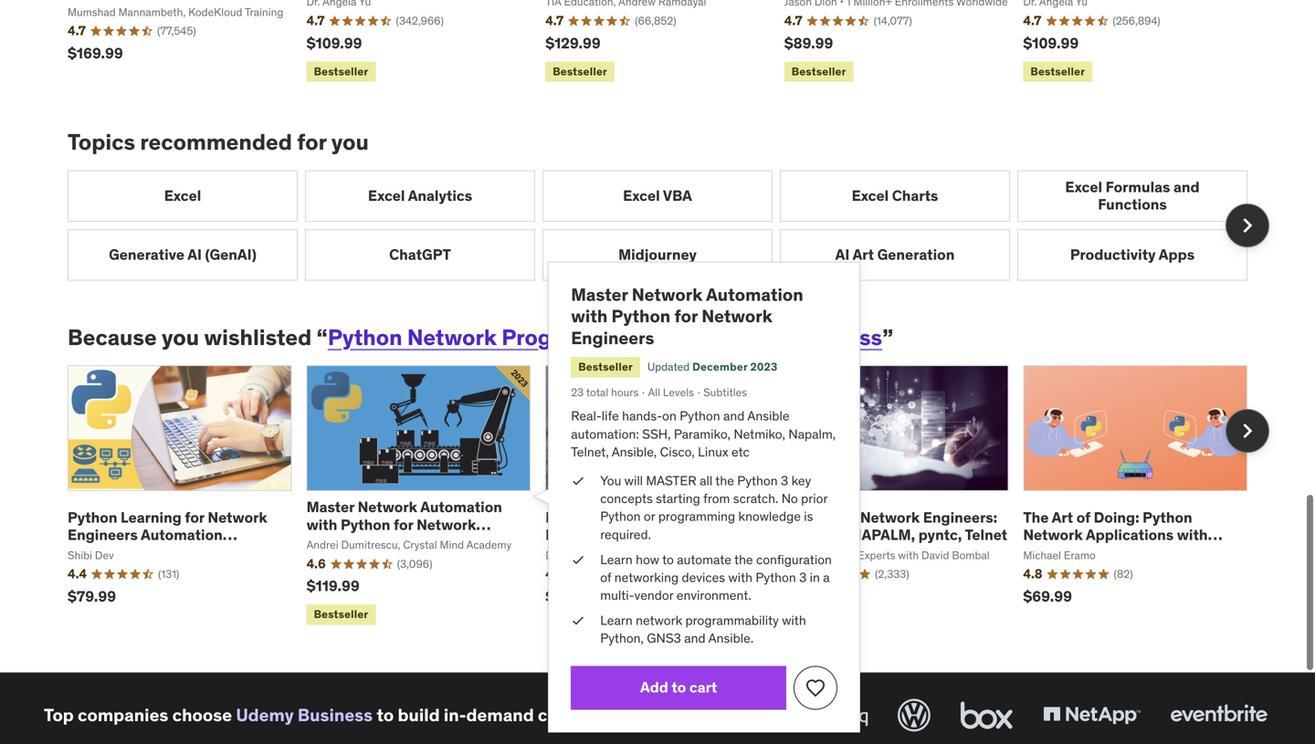 Task type: describe. For each thing, give the bounding box(es) containing it.
choose
[[172, 705, 232, 727]]

learn how to automate the configuration of networking devices with python 3 in a multi-vendor environment.
[[600, 552, 832, 604]]

midjourney link
[[543, 229, 773, 281]]

next image
[[1234, 211, 1263, 240]]

box image
[[957, 696, 1018, 736]]

multi-
[[600, 588, 635, 604]]

productivity
[[1071, 245, 1156, 264]]

3 inside you will master all the python 3 key concepts starting from scratch.  no prior python or programming knowledge is required.
[[781, 473, 789, 489]]

generative
[[109, 245, 185, 264]]

telnet
[[965, 526, 1008, 545]]

scratch.
[[734, 491, 779, 507]]

ai art generation
[[836, 245, 955, 264]]

top companies choose udemy business to build in-demand career skills.
[[44, 705, 642, 727]]

companies
[[78, 705, 168, 727]]

0 vertical spatial you
[[332, 129, 369, 156]]

excel vba
[[623, 186, 693, 205]]

and inside learn network programmability with python, gns3 and ansible.
[[685, 631, 706, 647]]

cart
[[690, 679, 718, 697]]

analytics
[[408, 186, 473, 205]]

ansible.
[[709, 631, 754, 647]]

the
[[1024, 508, 1049, 527]]

functions
[[1098, 195, 1168, 214]]

formulas
[[1106, 178, 1171, 196]]

excel for excel analytics
[[368, 186, 405, 205]]

napalm,
[[789, 426, 836, 443]]

learn for learn network programmability with python, gns3 and ansible.
[[600, 613, 633, 629]]

automate
[[677, 552, 732, 568]]

with inside learn how to automate the configuration of networking devices with python 3 in a multi-vendor environment.
[[729, 570, 753, 586]]

starting
[[656, 491, 701, 507]]

master network automation with python for network engineers link for real-life hands-on python and ansible automation: ssh, paramiko, netmiko, napalm, telnet, ansible, cisco, linux etc
[[571, 284, 804, 349]]

vba
[[663, 186, 693, 205]]

engineers inside python learning for network engineers automation masterclass
[[68, 526, 138, 545]]

excel for excel vba
[[623, 186, 660, 205]]

python for network engineers: netmiko, napalm, pyntc, telnet
[[785, 508, 1008, 545]]

chatgpt link
[[305, 229, 535, 281]]

is
[[804, 509, 814, 525]]

3096 reviews element
[[397, 557, 433, 572]]

a
[[824, 570, 830, 586]]

december
[[693, 360, 748, 374]]

pyntc,
[[919, 526, 962, 545]]

add to cart button
[[571, 666, 787, 710]]

configuration
[[757, 552, 832, 568]]

master
[[646, 473, 697, 489]]

python learning for network engineers automation masterclass
[[68, 508, 268, 562]]

netmiko, inside real-life hands-on python and ansible automation: ssh, paramiko, netmiko, napalm, telnet, ansible, cisco, linux etc
[[734, 426, 786, 443]]

ai inside ai art generation link
[[836, 245, 850, 264]]

excel charts
[[852, 186, 939, 205]]

ai inside generative ai  (genai) link
[[188, 245, 202, 264]]

life
[[602, 408, 619, 425]]

udemy
[[236, 705, 294, 727]]

telnet,
[[571, 444, 609, 460]]

excel charts link
[[780, 170, 1011, 222]]

recommended
[[140, 129, 292, 156]]

and inside real-life hands-on python and ansible automation: ssh, paramiko, netmiko, napalm, telnet, ansible, cisco, linux etc
[[724, 408, 745, 425]]

to inside learn how to automate the configuration of networking devices with python 3 in a multi-vendor environment.
[[663, 552, 674, 568]]

sockets!
[[1024, 543, 1085, 562]]

generative ai  (genai)
[[109, 245, 257, 264]]

hands-
[[622, 408, 663, 425]]

on
[[663, 408, 677, 425]]

wishlisted
[[204, 324, 312, 351]]

all
[[648, 385, 661, 400]]

excel for excel
[[164, 186, 201, 205]]

key
[[792, 473, 812, 489]]

python,
[[600, 631, 644, 647]]

art for ai
[[853, 245, 874, 264]]

environment.
[[677, 588, 752, 604]]

real-
[[571, 408, 602, 425]]

from
[[704, 491, 730, 507]]

concepts
[[600, 491, 653, 507]]

updated december 2023
[[648, 360, 778, 374]]

netapp image
[[1040, 696, 1145, 736]]

python for network engineers: netmiko, napalm, pyntc, telnet link
[[785, 508, 1008, 545]]

midjourney
[[619, 245, 697, 264]]

no
[[782, 491, 798, 507]]

andrei
[[307, 538, 339, 552]]

2023
[[751, 360, 778, 374]]

"
[[883, 324, 894, 351]]

linux
[[698, 444, 729, 460]]

python learning for network engineers automation masterclass link
[[68, 508, 268, 562]]

udemy business link
[[236, 705, 373, 727]]

devices
[[682, 570, 726, 586]]

network inside python learning for network engineers automation masterclass
[[208, 508, 268, 527]]

learning
[[121, 508, 182, 527]]

excel analytics
[[368, 186, 473, 205]]

next image
[[1234, 417, 1263, 446]]

with up total
[[571, 305, 608, 327]]

3 inside learn how to automate the configuration of networking devices with python 3 in a multi-vendor environment.
[[800, 570, 807, 586]]

gns3
[[647, 631, 682, 647]]

programming
[[502, 324, 646, 351]]

doing:
[[1094, 508, 1140, 527]]

network inside python for network engineers: netmiko, napalm, pyntc, telnet
[[861, 508, 920, 527]]

because you wishlisted " python network programming complete masterclass "
[[68, 324, 894, 351]]

business
[[298, 705, 373, 727]]

0 vertical spatial bestseller
[[579, 360, 633, 374]]



Task type: vqa. For each thing, say whether or not it's contained in the screenshot.
22Min
no



Task type: locate. For each thing, give the bounding box(es) containing it.
to inside add to cart "button"
[[672, 679, 687, 697]]

of
[[1077, 508, 1091, 527], [600, 570, 612, 586]]

0 vertical spatial of
[[1077, 508, 1091, 527]]

0 horizontal spatial master network automation with python for network engineers
[[307, 498, 502, 552]]

bestseller down $119.99
[[314, 608, 369, 622]]

23
[[571, 385, 584, 400]]

levels
[[663, 385, 694, 400]]

0 horizontal spatial master
[[307, 498, 355, 517]]

network up december
[[702, 305, 773, 327]]

with
[[571, 305, 608, 327], [307, 516, 338, 534], [1178, 526, 1208, 545], [729, 570, 753, 586], [782, 613, 807, 629]]

python inside learn how to automate the configuration of networking devices with python 3 in a multi-vendor environment.
[[756, 570, 797, 586]]

excel for excel charts
[[852, 186, 889, 205]]

(3,096)
[[397, 557, 433, 571]]

1 vertical spatial automation
[[421, 498, 502, 517]]

napalm,
[[851, 526, 916, 545]]

master up 'andrei'
[[307, 498, 355, 517]]

0 horizontal spatial of
[[600, 570, 612, 586]]

to left cart
[[672, 679, 687, 697]]

updated
[[648, 360, 690, 374]]

0 horizontal spatial masterclass
[[68, 543, 151, 562]]

1 horizontal spatial master
[[571, 284, 628, 305]]

2 horizontal spatial and
[[1174, 178, 1200, 196]]

3
[[781, 473, 789, 489], [800, 570, 807, 586]]

1 vertical spatial 3
[[800, 570, 807, 586]]

learn inside learn how to automate the configuration of networking devices with python 3 in a multi-vendor environment.
[[600, 552, 633, 568]]

excel formulas and functions
[[1066, 178, 1200, 214]]

bestseller up 23 total hours
[[579, 360, 633, 374]]

art
[[853, 245, 874, 264], [1052, 508, 1074, 527]]

python network programming complete masterclass link
[[328, 324, 883, 351]]

eventbrite image
[[1167, 696, 1272, 736]]

2 xsmall image from the top
[[571, 551, 586, 569]]

learn for learn how to automate the configuration of networking devices with python 3 in a multi-vendor environment.
[[600, 552, 633, 568]]

excel vba link
[[543, 170, 773, 222]]

cisco,
[[660, 444, 695, 460]]

the inside learn how to automate the configuration of networking devices with python 3 in a multi-vendor environment.
[[735, 552, 753, 568]]

0 vertical spatial master network automation with python for network engineers
[[571, 284, 804, 349]]

master network automation with python for network engineers for $119.99
[[307, 498, 502, 552]]

etc
[[732, 444, 750, 460]]

1 vertical spatial master network automation with python for network engineers
[[307, 498, 502, 552]]

volkswagen image
[[895, 696, 935, 736]]

to left build
[[377, 705, 394, 727]]

topics recommended for you
[[68, 129, 369, 156]]

of inside learn how to automate the configuration of networking devices with python 3 in a multi-vendor environment.
[[600, 570, 612, 586]]

ai left (genai)
[[188, 245, 202, 264]]

netmiko, down 'ansible'
[[734, 426, 786, 443]]

network down midjourney link at the top of the page
[[632, 284, 703, 305]]

the right all
[[716, 473, 735, 489]]

xsmall image for learn network programmability with python, gns3 and ansible.
[[571, 612, 586, 630]]

excel left charts
[[852, 186, 889, 205]]

learn up python, at the left of the page
[[600, 613, 633, 629]]

career
[[538, 705, 590, 727]]

vendor
[[635, 588, 674, 604]]

excel left the analytics
[[368, 186, 405, 205]]

0 vertical spatial automation
[[706, 284, 804, 305]]

1 horizontal spatial you
[[332, 129, 369, 156]]

with up environment.
[[729, 570, 753, 586]]

and inside excel formulas and functions
[[1174, 178, 1200, 196]]

1 horizontal spatial engineers
[[307, 533, 377, 552]]

master for $119.99
[[307, 498, 355, 517]]

bestseller inside carousel element
[[314, 608, 369, 622]]

xsmall image left network
[[571, 612, 586, 630]]

for inside python for network engineers: netmiko, napalm, pyntc, telnet
[[838, 508, 857, 527]]

1 vertical spatial carousel element
[[68, 366, 1270, 629]]

andrei dumitrescu, crystal mind academy
[[307, 538, 512, 552]]

0 horizontal spatial and
[[685, 631, 706, 647]]

automation inside python learning for network engineers automation masterclass
[[141, 526, 223, 545]]

networking
[[615, 570, 679, 586]]

0 vertical spatial learn
[[600, 552, 633, 568]]

paramiko,
[[674, 426, 731, 443]]

generative ai  (genai) link
[[68, 229, 298, 281]]

carousel element containing master network automation with python for network engineers
[[68, 366, 1270, 629]]

1 vertical spatial masterclass
[[68, 543, 151, 562]]

1 horizontal spatial 3
[[800, 570, 807, 586]]

excel left vba
[[623, 186, 660, 205]]

netmiko, inside python for network engineers: netmiko, napalm, pyntc, telnet
[[785, 526, 848, 545]]

0 horizontal spatial you
[[162, 324, 199, 351]]

1 horizontal spatial the
[[735, 552, 753, 568]]

art right the
[[1052, 508, 1074, 527]]

carousel element for because you wishlisted "
[[68, 366, 1270, 629]]

master for real-life hands-on python and ansible automation: ssh, paramiko, netmiko, napalm, telnet, ansible, cisco, linux etc
[[571, 284, 628, 305]]

with right applications
[[1178, 526, 1208, 545]]

of left doing:
[[1077, 508, 1091, 527]]

0 horizontal spatial ai
[[188, 245, 202, 264]]

3 xsmall image from the top
[[571, 612, 586, 630]]

masterclass down learning
[[68, 543, 151, 562]]

$119.99
[[307, 577, 360, 596]]

network left doing:
[[1024, 526, 1083, 545]]

1 horizontal spatial bestseller
[[579, 360, 633, 374]]

art for the
[[1052, 508, 1074, 527]]

build
[[398, 705, 440, 727]]

xsmall image
[[571, 472, 586, 490], [571, 551, 586, 569], [571, 612, 586, 630]]

1 vertical spatial to
[[672, 679, 687, 697]]

1 horizontal spatial master network automation with python for network engineers
[[571, 284, 804, 349]]

0 vertical spatial art
[[853, 245, 874, 264]]

0 vertical spatial the
[[716, 473, 735, 489]]

1 vertical spatial master network automation with python for network engineers link
[[307, 498, 502, 552]]

total
[[586, 385, 609, 400]]

master network automation with python for network engineers up updated
[[571, 284, 804, 349]]

0 horizontal spatial engineers
[[68, 526, 138, 545]]

programming
[[659, 509, 736, 525]]

and down subtitles
[[724, 408, 745, 425]]

you up excel analytics
[[332, 129, 369, 156]]

0 vertical spatial master network automation with python for network engineers link
[[571, 284, 804, 349]]

0 vertical spatial and
[[1174, 178, 1200, 196]]

python
[[612, 305, 671, 327], [328, 324, 403, 351], [680, 408, 721, 425], [738, 473, 778, 489], [68, 508, 117, 527], [785, 508, 834, 527], [1143, 508, 1193, 527], [600, 509, 641, 525], [341, 516, 391, 534], [756, 570, 797, 586]]

hours
[[611, 385, 639, 400]]

0 horizontal spatial 3
[[781, 473, 789, 489]]

the right automate at the bottom right of page
[[735, 552, 753, 568]]

0 horizontal spatial master network automation with python for network engineers link
[[307, 498, 502, 552]]

0 vertical spatial carousel element
[[68, 170, 1270, 281]]

programmability
[[686, 613, 779, 629]]

1 horizontal spatial ai
[[836, 245, 850, 264]]

excel inside excel formulas and functions
[[1066, 178, 1103, 196]]

network
[[636, 613, 683, 629]]

excel formulas and functions link
[[1018, 170, 1248, 222]]

2 vertical spatial automation
[[141, 526, 223, 545]]

of up "multi-"
[[600, 570, 612, 586]]

2 learn from the top
[[600, 613, 633, 629]]

python inside python learning for network engineers automation masterclass
[[68, 508, 117, 527]]

1 vertical spatial the
[[735, 552, 753, 568]]

for
[[297, 129, 327, 156], [675, 305, 698, 327], [185, 508, 205, 527], [838, 508, 857, 527], [394, 516, 413, 534]]

1 horizontal spatial art
[[1052, 508, 1074, 527]]

add
[[641, 679, 669, 697]]

xsmall image left how at the bottom of page
[[571, 551, 586, 569]]

ansible
[[748, 408, 790, 425]]

excel left formulas
[[1066, 178, 1103, 196]]

automation
[[706, 284, 804, 305], [421, 498, 502, 517], [141, 526, 223, 545]]

2 ai from the left
[[836, 245, 850, 264]]

ai
[[188, 245, 202, 264], [836, 245, 850, 264]]

the art of doing:  python network applications with sockets!
[[1024, 508, 1208, 562]]

xsmall image for learn how to automate the configuration of networking devices with python 3 in a multi-vendor environment.
[[571, 551, 586, 569]]

"
[[317, 324, 328, 351]]

topics
[[68, 129, 135, 156]]

art left generation at the right top
[[853, 245, 874, 264]]

excel link
[[68, 170, 298, 222]]

add to cart
[[641, 679, 718, 697]]

2 vertical spatial and
[[685, 631, 706, 647]]

and right gns3
[[685, 631, 706, 647]]

all
[[700, 473, 713, 489]]

0 vertical spatial netmiko,
[[734, 426, 786, 443]]

0 horizontal spatial art
[[853, 245, 874, 264]]

0 vertical spatial 3
[[781, 473, 789, 489]]

chatgpt
[[389, 245, 451, 264]]

network right learning
[[208, 508, 268, 527]]

real-life hands-on python and ansible automation: ssh, paramiko, netmiko, napalm, telnet, ansible, cisco, linux etc
[[571, 408, 836, 460]]

with inside learn network programmability with python, gns3 and ansible.
[[782, 613, 807, 629]]

1 vertical spatial art
[[1052, 508, 1074, 527]]

1 vertical spatial of
[[600, 570, 612, 586]]

or
[[644, 509, 656, 525]]

1 xsmall image from the top
[[571, 472, 586, 490]]

2 carousel element from the top
[[68, 366, 1270, 629]]

0 horizontal spatial automation
[[141, 526, 223, 545]]

1 learn from the top
[[600, 552, 633, 568]]

xsmall image down telnet,
[[571, 472, 586, 490]]

for inside python learning for network engineers automation masterclass
[[185, 508, 205, 527]]

wishlist image
[[805, 677, 827, 699]]

1 vertical spatial learn
[[600, 613, 633, 629]]

1 horizontal spatial master network automation with python for network engineers link
[[571, 284, 804, 349]]

2 vertical spatial xsmall image
[[571, 612, 586, 630]]

of inside the art of doing:  python network applications with sockets!
[[1077, 508, 1091, 527]]

0 vertical spatial to
[[663, 552, 674, 568]]

with inside the art of doing:  python network applications with sockets!
[[1178, 526, 1208, 545]]

master network automation with python for network engineers link up (3,096)
[[307, 498, 502, 552]]

master network automation with python for network engineers up (3,096)
[[307, 498, 502, 552]]

engineers
[[571, 327, 655, 349], [68, 526, 138, 545], [307, 533, 377, 552]]

learn down the "required."
[[600, 552, 633, 568]]

1 vertical spatial master
[[307, 498, 355, 517]]

masterclass up 2023
[[757, 324, 883, 351]]

you
[[332, 129, 369, 156], [162, 324, 199, 351]]

and right formulas
[[1174, 178, 1200, 196]]

3 left key
[[781, 473, 789, 489]]

network left engineers:
[[861, 508, 920, 527]]

engineers for $119.99
[[307, 533, 377, 552]]

excel for excel formulas and functions
[[1066, 178, 1103, 196]]

1 ai from the left
[[188, 245, 202, 264]]

network inside the art of doing:  python network applications with sockets!
[[1024, 526, 1083, 545]]

academy
[[467, 538, 512, 552]]

netmiko, down "is"
[[785, 526, 848, 545]]

the for python
[[735, 552, 753, 568]]

1 vertical spatial xsmall image
[[571, 551, 586, 569]]

2 horizontal spatial engineers
[[571, 327, 655, 349]]

engineers for real-life hands-on python and ansible automation: ssh, paramiko, netmiko, napalm, telnet, ansible, cisco, linux etc
[[571, 327, 655, 349]]

you right because
[[162, 324, 199, 351]]

art inside the art of doing:  python network applications with sockets!
[[1052, 508, 1074, 527]]

network up mind
[[417, 516, 476, 534]]

the inside you will master all the python 3 key concepts starting from scratch.  no prior python or programming knowledge is required.
[[716, 473, 735, 489]]

1 vertical spatial netmiko,
[[785, 526, 848, 545]]

1 horizontal spatial masterclass
[[757, 324, 883, 351]]

1 horizontal spatial and
[[724, 408, 745, 425]]

you
[[600, 473, 622, 489]]

ai left generation at the right top
[[836, 245, 850, 264]]

automation:
[[571, 426, 639, 443]]

the
[[716, 473, 735, 489], [735, 552, 753, 568]]

demand
[[467, 705, 534, 727]]

to
[[663, 552, 674, 568], [672, 679, 687, 697], [377, 705, 394, 727]]

network up dumitrescu,
[[358, 498, 418, 517]]

nasdaq image
[[768, 696, 873, 736]]

carousel element containing excel formulas and functions
[[68, 170, 1270, 281]]

1 horizontal spatial of
[[1077, 508, 1091, 527]]

learn inside learn network programmability with python, gns3 and ansible.
[[600, 613, 633, 629]]

complete
[[650, 324, 752, 351]]

(genai)
[[205, 245, 257, 264]]

apps
[[1159, 245, 1195, 264]]

network down chatgpt link
[[407, 324, 497, 351]]

master network automation with python for network engineers link
[[571, 284, 804, 349], [307, 498, 502, 552]]

0 horizontal spatial bestseller
[[314, 608, 369, 622]]

ai art generation link
[[780, 229, 1011, 281]]

the for from
[[716, 473, 735, 489]]

with down configuration
[[782, 613, 807, 629]]

0 horizontal spatial the
[[716, 473, 735, 489]]

2 horizontal spatial automation
[[706, 284, 804, 305]]

python inside the art of doing:  python network applications with sockets!
[[1143, 508, 1193, 527]]

learn network programmability with python, gns3 and ansible.
[[600, 613, 807, 647]]

masterclass inside python learning for network engineers automation masterclass
[[68, 543, 151, 562]]

prior
[[801, 491, 828, 507]]

because
[[68, 324, 157, 351]]

subtitles
[[704, 385, 748, 400]]

charts
[[892, 186, 939, 205]]

carousel element for topics recommended for you
[[68, 170, 1270, 281]]

4.6
[[307, 556, 326, 572]]

1 horizontal spatial automation
[[421, 498, 502, 517]]

3 left in
[[800, 570, 807, 586]]

automation for real-life hands-on python and ansible automation: ssh, paramiko, netmiko, napalm, telnet, ansible, cisco, linux etc
[[706, 284, 804, 305]]

excel up generative ai  (genai)
[[164, 186, 201, 205]]

python inside real-life hands-on python and ansible automation: ssh, paramiko, netmiko, napalm, telnet, ansible, cisco, linux etc
[[680, 408, 721, 425]]

to right how at the bottom of page
[[663, 552, 674, 568]]

0 vertical spatial master
[[571, 284, 628, 305]]

1 carousel element from the top
[[68, 170, 1270, 281]]

dumitrescu,
[[341, 538, 401, 552]]

python inside python for network engineers: netmiko, napalm, pyntc, telnet
[[785, 508, 834, 527]]

23 total hours
[[571, 385, 639, 400]]

carousel element
[[68, 170, 1270, 281], [68, 366, 1270, 629]]

master up python network programming complete masterclass link
[[571, 284, 628, 305]]

with up 'andrei'
[[307, 516, 338, 534]]

automation for $119.99
[[421, 498, 502, 517]]

master network automation with python for network engineers link up updated
[[571, 284, 804, 349]]

how
[[636, 552, 660, 568]]

0 vertical spatial xsmall image
[[571, 472, 586, 490]]

1 vertical spatial and
[[724, 408, 745, 425]]

generation
[[878, 245, 955, 264]]

master network automation with python for network engineers link for $119.99
[[307, 498, 502, 552]]

1 vertical spatial bestseller
[[314, 608, 369, 622]]

0 vertical spatial masterclass
[[757, 324, 883, 351]]

2 vertical spatial to
[[377, 705, 394, 727]]

1 vertical spatial you
[[162, 324, 199, 351]]

applications
[[1086, 526, 1174, 545]]

master
[[571, 284, 628, 305], [307, 498, 355, 517]]

xsmall image for you will master all the python 3 key concepts starting from scratch.  no prior python or programming knowledge is required.
[[571, 472, 586, 490]]

master network automation with python for network engineers for real-life hands-on python and ansible automation: ssh, paramiko, netmiko, napalm, telnet, ansible, cisco, linux etc
[[571, 284, 804, 349]]



